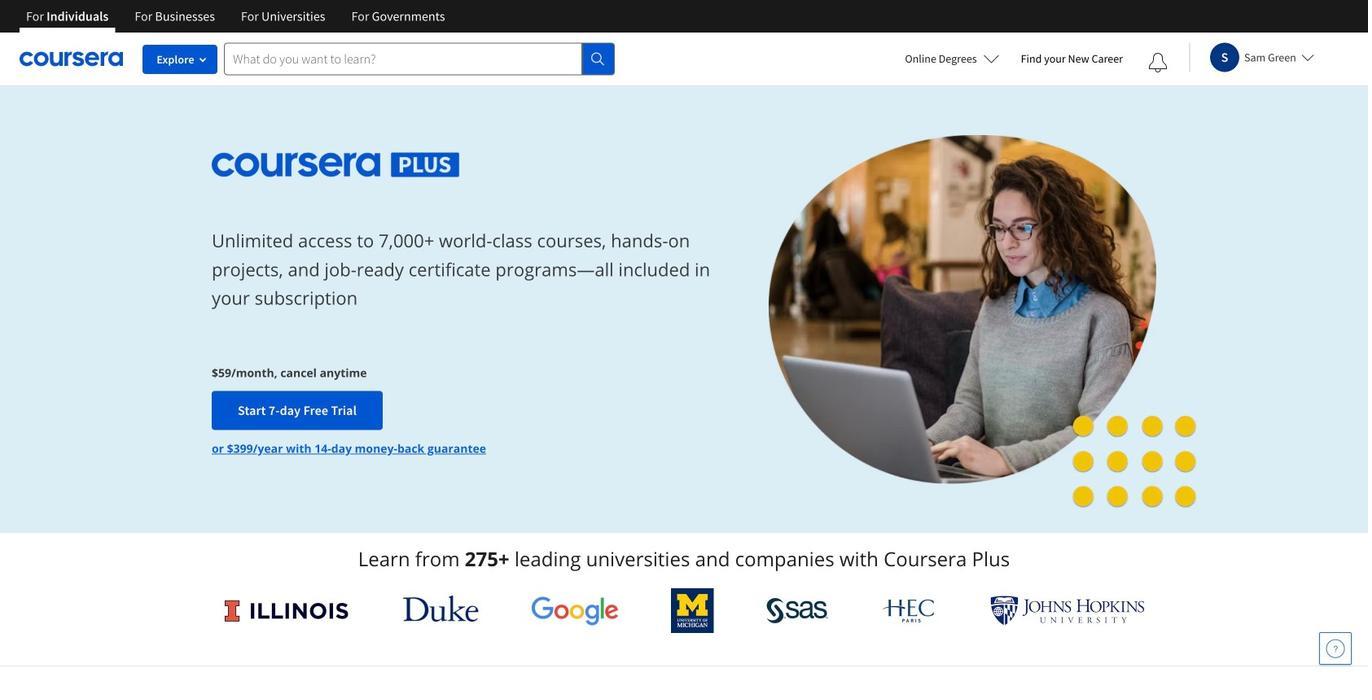 Task type: describe. For each thing, give the bounding box(es) containing it.
google image
[[531, 596, 619, 626]]

university of michigan image
[[671, 589, 714, 634]]

duke university image
[[403, 596, 479, 622]]

What do you want to learn? text field
[[224, 43, 582, 75]]

coursera image
[[20, 46, 123, 72]]

sas image
[[766, 598, 829, 624]]



Task type: locate. For each thing, give the bounding box(es) containing it.
None search field
[[224, 43, 615, 75]]

coursera plus image
[[212, 153, 460, 177]]

banner navigation
[[13, 0, 458, 33]]

help center image
[[1326, 639, 1345, 659]]

hec paris image
[[881, 595, 938, 628]]

johns hopkins university image
[[990, 596, 1145, 626]]

university of illinois at urbana-champaign image
[[223, 598, 351, 624]]



Task type: vqa. For each thing, say whether or not it's contained in the screenshot.
google image
yes



